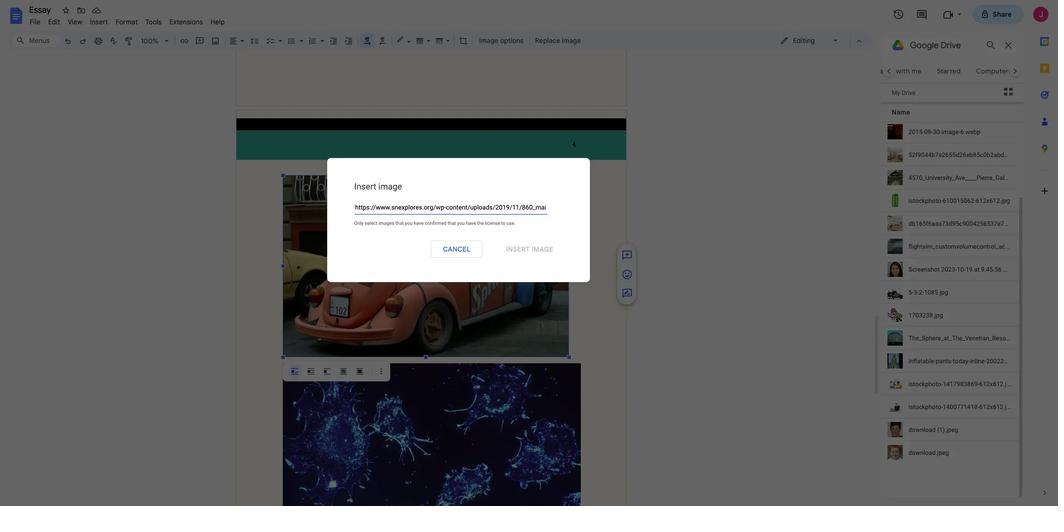 Task type: describe. For each thing, give the bounding box(es) containing it.
In front of text radio
[[353, 365, 367, 379]]

use.
[[507, 221, 516, 226]]

Wrap text radio
[[304, 365, 318, 379]]

2 have from the left
[[466, 221, 476, 226]]

tab list inside the menu bar 'banner'
[[1032, 28, 1059, 480]]

Rename text field
[[26, 4, 56, 15]]

option group inside insert image application
[[288, 5, 367, 507]]

menu bar banner
[[0, 0, 1059, 507]]

1 that from the left
[[396, 221, 404, 226]]

insert image
[[354, 182, 402, 192]]

image options button
[[475, 33, 528, 48]]

cancel button
[[431, 241, 483, 258]]

2 you from the left
[[457, 221, 465, 226]]

to
[[501, 221, 506, 226]]

Break text radio
[[298, 5, 338, 507]]

image
[[479, 36, 499, 45]]

insert image button
[[494, 241, 566, 258]]

1 have from the left
[[414, 221, 424, 226]]

insert image heading
[[354, 182, 547, 192]]

menu bar inside the menu bar 'banner'
[[26, 12, 229, 28]]

confirmed
[[425, 221, 447, 226]]

1 you from the left
[[405, 221, 413, 226]]

only
[[354, 221, 364, 226]]

add emoji reaction image
[[622, 269, 633, 280]]

insert image dialog
[[327, 158, 590, 282]]



Task type: vqa. For each thing, say whether or not it's contained in the screenshot.
tab list
yes



Task type: locate. For each thing, give the bounding box(es) containing it.
options
[[500, 36, 524, 45]]

have left "the"
[[466, 221, 476, 226]]

0 horizontal spatial you
[[405, 221, 413, 226]]

Paste URL of image... field
[[354, 204, 547, 215]]

that
[[396, 221, 404, 226], [448, 221, 456, 226]]

Star checkbox
[[59, 4, 73, 17]]

only select images that you have confirmed that you have the license to use.
[[354, 221, 516, 226]]

0 horizontal spatial image
[[379, 182, 402, 192]]

image inside insert image heading
[[379, 182, 402, 192]]

option group
[[288, 5, 367, 507]]

that down the paste url of image... field
[[448, 221, 456, 226]]

image
[[379, 182, 402, 192], [532, 245, 554, 254]]

have left confirmed
[[414, 221, 424, 226]]

image options
[[479, 36, 524, 45]]

menu bar
[[26, 12, 229, 28]]

license
[[485, 221, 500, 226]]

have
[[414, 221, 424, 226], [466, 221, 476, 226]]

1 vertical spatial image
[[532, 245, 554, 254]]

0 vertical spatial image
[[379, 182, 402, 192]]

image for insert image
[[532, 245, 554, 254]]

2 that from the left
[[448, 221, 456, 226]]

1 horizontal spatial have
[[466, 221, 476, 226]]

insert image
[[506, 245, 554, 254]]

image for insert image
[[379, 182, 402, 192]]

main toolbar
[[59, 0, 584, 271]]

1 horizontal spatial image
[[532, 245, 554, 254]]

1 horizontal spatial you
[[457, 221, 465, 226]]

you down the paste url of image... field
[[457, 221, 465, 226]]

images
[[379, 221, 394, 226]]

Behind text radio
[[336, 365, 351, 379]]

only select images that you have confirmed that you have the license to use. alert
[[354, 215, 546, 228]]

suggest edits image
[[622, 288, 633, 300]]

that right images
[[396, 221, 404, 226]]

In line radio
[[288, 365, 302, 379]]

1 horizontal spatial that
[[448, 221, 456, 226]]

you right images
[[405, 221, 413, 226]]

cancel
[[443, 245, 471, 254]]

the
[[477, 221, 484, 226]]

share. private to only me. image
[[981, 10, 990, 18]]

toolbar
[[285, 5, 389, 507]]

image inside insert image button
[[532, 245, 554, 254]]

insert
[[506, 245, 530, 254]]

insert
[[354, 182, 376, 192]]

tab list
[[1032, 28, 1059, 480]]

0 horizontal spatial have
[[414, 221, 424, 226]]

insert image application
[[0, 0, 1059, 507]]

you
[[405, 221, 413, 226], [457, 221, 465, 226]]

select
[[365, 221, 378, 226]]

0 horizontal spatial that
[[396, 221, 404, 226]]

Menus field
[[12, 34, 60, 47]]

add comment image
[[622, 250, 633, 261]]



